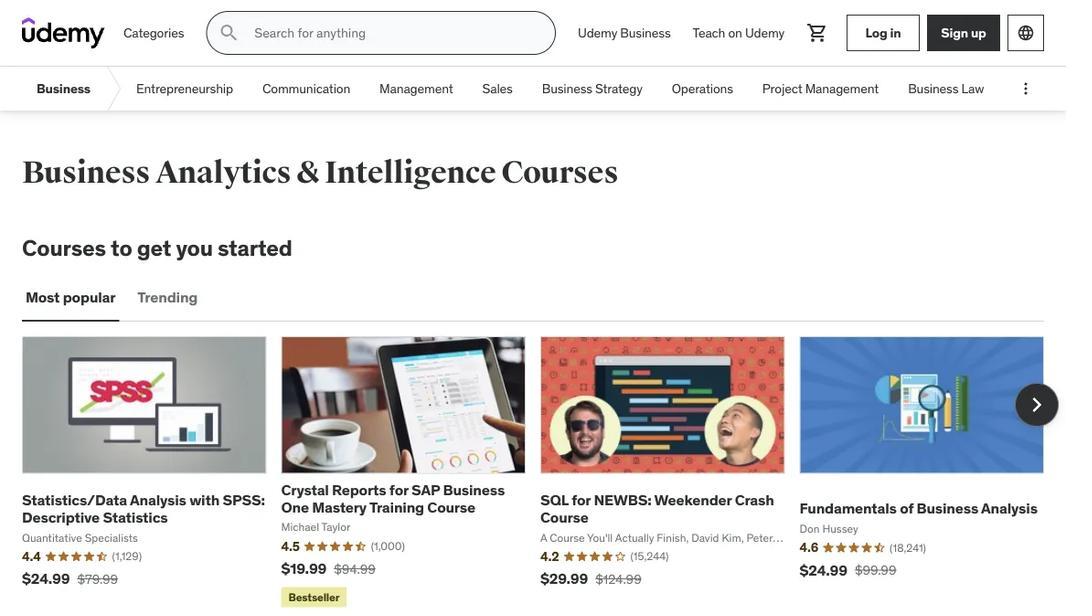 Task type: describe. For each thing, give the bounding box(es) containing it.
teach
[[693, 24, 725, 41]]

popular
[[63, 288, 116, 307]]

teach on udemy
[[693, 24, 784, 41]]

sign up
[[941, 24, 986, 41]]

1 management from the left
[[380, 80, 453, 97]]

newbs:
[[594, 490, 651, 509]]

for inside "sql for newbs: weekender crash course"
[[572, 490, 591, 509]]

most
[[26, 288, 60, 307]]

sql for newbs: weekender crash course link
[[540, 490, 774, 527]]

sales link
[[468, 67, 527, 111]]

started
[[218, 234, 292, 261]]

reports
[[332, 480, 386, 499]]

up
[[971, 24, 986, 41]]

project management link
[[748, 67, 893, 111]]

1 udemy from the left
[[578, 24, 617, 41]]

trending button
[[134, 276, 201, 320]]

descriptive
[[22, 508, 100, 527]]

teach on udemy link
[[682, 11, 795, 55]]

business law link
[[893, 67, 999, 111]]

sign up link
[[927, 15, 1000, 51]]

categories button
[[112, 11, 195, 55]]

you
[[176, 234, 213, 261]]

&
[[296, 154, 319, 192]]

sql for newbs: weekender crash course
[[540, 490, 774, 527]]

statistics/data
[[22, 490, 127, 509]]

strategy
[[595, 80, 643, 97]]

statistics/data analysis with spss: descriptive statistics
[[22, 490, 265, 527]]

course inside crystal reports for sap business one mastery training course
[[427, 498, 475, 517]]

business left arrow pointing to subcategory menu links "icon"
[[37, 80, 90, 97]]

most popular button
[[22, 276, 119, 320]]

management link
[[365, 67, 468, 111]]

business up to
[[22, 154, 150, 192]]

business left law
[[908, 80, 959, 97]]

communication
[[262, 80, 350, 97]]

intelligence
[[325, 154, 496, 192]]

crystal reports for sap business one mastery training course link
[[281, 480, 505, 517]]

categories
[[123, 24, 184, 41]]

mastery
[[312, 498, 367, 517]]

business inside crystal reports for sap business one mastery training course
[[443, 480, 505, 499]]

udemy business link
[[567, 11, 682, 55]]

log in link
[[847, 15, 920, 51]]

get
[[137, 234, 171, 261]]

training
[[369, 498, 424, 517]]

1 horizontal spatial courses
[[501, 154, 618, 192]]

business law
[[908, 80, 984, 97]]

crystal
[[281, 480, 329, 499]]

sign
[[941, 24, 968, 41]]

courses to get you started
[[22, 234, 292, 261]]

sql
[[540, 490, 569, 509]]

udemy image
[[22, 17, 105, 48]]



Task type: vqa. For each thing, say whether or not it's contained in the screenshot.
the Business link
yes



Task type: locate. For each thing, give the bounding box(es) containing it.
0 horizontal spatial analysis
[[130, 490, 186, 509]]

one
[[281, 498, 309, 517]]

analytics
[[155, 154, 291, 192]]

communication link
[[248, 67, 365, 111]]

crystal reports for sap business one mastery training course
[[281, 480, 505, 517]]

0 horizontal spatial for
[[389, 480, 408, 499]]

more subcategory menu links image
[[1017, 80, 1035, 98]]

analysis inside statistics/data analysis with spss: descriptive statistics
[[130, 490, 186, 509]]

business
[[620, 24, 671, 41], [37, 80, 90, 97], [542, 80, 592, 97], [908, 80, 959, 97], [22, 154, 150, 192], [443, 480, 505, 499], [917, 499, 978, 518]]

operations link
[[657, 67, 748, 111]]

management
[[380, 80, 453, 97], [805, 80, 879, 97]]

weekender
[[654, 490, 732, 509]]

arrow pointing to subcategory menu links image
[[105, 67, 122, 111]]

for right sql
[[572, 490, 591, 509]]

operations
[[672, 80, 733, 97]]

sap
[[412, 480, 440, 499]]

courses up most popular
[[22, 234, 106, 261]]

udemy business
[[578, 24, 671, 41]]

log
[[865, 24, 887, 41]]

course left newbs: at the right bottom
[[540, 508, 589, 527]]

shopping cart with 0 items image
[[806, 22, 828, 44]]

course
[[427, 498, 475, 517], [540, 508, 589, 527]]

carousel element
[[22, 336, 1059, 611]]

0 horizontal spatial management
[[380, 80, 453, 97]]

fundamentals of business analysis
[[800, 499, 1038, 518]]

courses down "business strategy" link
[[501, 154, 618, 192]]

most popular
[[26, 288, 116, 307]]

business analytics & intelligence courses
[[22, 154, 618, 192]]

project management
[[762, 80, 879, 97]]

1 horizontal spatial analysis
[[981, 499, 1038, 518]]

udemy right on
[[745, 24, 784, 41]]

business strategy
[[542, 80, 643, 97]]

course inside "sql for newbs: weekender crash course"
[[540, 508, 589, 527]]

courses
[[501, 154, 618, 192], [22, 234, 106, 261]]

Search for anything text field
[[251, 17, 533, 48]]

spss:
[[223, 490, 265, 509]]

crash
[[735, 490, 774, 509]]

course right training
[[427, 498, 475, 517]]

project
[[762, 80, 802, 97]]

with
[[189, 490, 220, 509]]

udemy
[[578, 24, 617, 41], [745, 24, 784, 41]]

fundamentals of business analysis link
[[800, 499, 1038, 518]]

of
[[900, 499, 913, 518]]

trending
[[137, 288, 198, 307]]

law
[[961, 80, 984, 97]]

log in
[[865, 24, 901, 41]]

business left the 'strategy'
[[542, 80, 592, 97]]

2 udemy from the left
[[745, 24, 784, 41]]

to
[[111, 234, 132, 261]]

1 vertical spatial courses
[[22, 234, 106, 261]]

submit search image
[[218, 22, 240, 44]]

0 horizontal spatial courses
[[22, 234, 106, 261]]

analysis
[[130, 490, 186, 509], [981, 499, 1038, 518]]

1 horizontal spatial for
[[572, 490, 591, 509]]

entrepreneurship link
[[122, 67, 248, 111]]

fundamentals
[[800, 499, 897, 518]]

0 horizontal spatial course
[[427, 498, 475, 517]]

1 horizontal spatial course
[[540, 508, 589, 527]]

business right 'of'
[[917, 499, 978, 518]]

for left sap
[[389, 480, 408, 499]]

2 management from the left
[[805, 80, 879, 97]]

statistics
[[103, 508, 168, 527]]

management down search for anything text box
[[380, 80, 453, 97]]

statistics/data analysis with spss: descriptive statistics link
[[22, 490, 265, 527]]

for
[[389, 480, 408, 499], [572, 490, 591, 509]]

1 horizontal spatial management
[[805, 80, 879, 97]]

udemy up business strategy
[[578, 24, 617, 41]]

business link
[[22, 67, 105, 111]]

1 horizontal spatial udemy
[[745, 24, 784, 41]]

sales
[[482, 80, 513, 97]]

business strategy link
[[527, 67, 657, 111]]

next image
[[1022, 390, 1051, 420]]

business up the 'strategy'
[[620, 24, 671, 41]]

management right the project
[[805, 80, 879, 97]]

in
[[890, 24, 901, 41]]

0 vertical spatial courses
[[501, 154, 618, 192]]

for inside crystal reports for sap business one mastery training course
[[389, 480, 408, 499]]

business right sap
[[443, 480, 505, 499]]

choose a language image
[[1017, 24, 1035, 42]]

on
[[728, 24, 742, 41]]

entrepreneurship
[[136, 80, 233, 97]]

0 horizontal spatial udemy
[[578, 24, 617, 41]]



